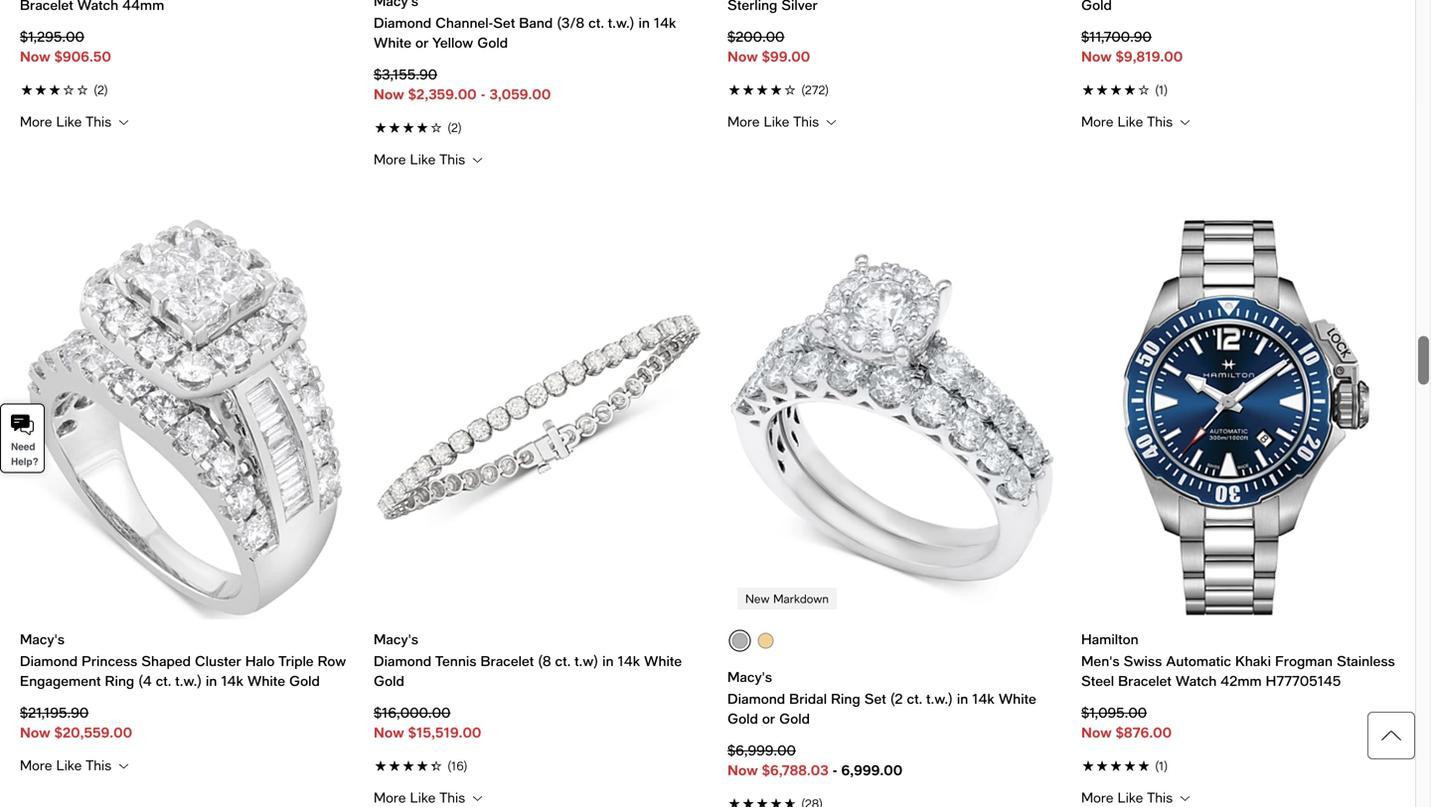 Task type: vqa. For each thing, say whether or not it's contained in the screenshot.


Task type: describe. For each thing, give the bounding box(es) containing it.
macy's for macy's diamond bridal ring set (2 ct. t.w.) in 14k white gold or gold
[[727, 669, 772, 686]]

more down $1,295.00 now $906.50
[[20, 114, 52, 130]]

now for $21,195.90 now $20,559.00
[[20, 725, 50, 741]]

$16,000.00 now $15,519.00
[[374, 705, 481, 741]]

white inside 'macy's diamond princess shaped cluster halo triple row engagement ring (4 ct. t.w.) in 14k white gold'
[[247, 673, 285, 689]]

in inside macy's diamond tennis bracelet (8 ct. t.w) in 14k white gold
[[602, 653, 614, 670]]

6,999.00
[[841, 763, 903, 779]]

macy's diamond bridal ring set (2 ct. t.w.) in 14k white gold or gold
[[727, 669, 1036, 727]]

diamond bridal ring set (2 ct. t.w.) in 14k white gold or gold group
[[727, 216, 1057, 808]]

diamond for macy's diamond princess shaped cluster halo triple row engagement ring (4 ct. t.w.) in 14k white gold
[[20, 653, 78, 670]]

watch
[[1176, 673, 1217, 689]]

white inside diamond channel-set band (3/8 ct. t.w.) in 14k white or yellow gold
[[374, 34, 411, 51]]

more like this inside 'diamond tennis bracelet (8 ct. t.w) in 14k white gold' group
[[374, 790, 469, 806]]

4 out of 5 rating with 1 reviews image
[[1081, 79, 1411, 99]]

this down $906.50
[[86, 114, 111, 130]]

(272)
[[801, 83, 829, 97]]

14k inside macy's diamond bridal ring set (2 ct. t.w.) in 14k white gold or gold
[[972, 691, 995, 707]]

diamond tennis bracelet (8 ct. t.w) in 14k white gold group
[[374, 216, 704, 807]]

ring inside 'macy's diamond princess shaped cluster halo triple row engagement ring (4 ct. t.w.) in 14k white gold'
[[105, 673, 134, 689]]

- for - 3,059.00
[[481, 86, 486, 103]]

this inside 'diamond tennis bracelet (8 ct. t.w) in 14k white gold' group
[[439, 790, 465, 806]]

t.w)
[[575, 653, 598, 670]]

$906.50
[[54, 48, 111, 65]]

ct. inside diamond channel-set band (3/8 ct. t.w.) in 14k white or yellow gold
[[588, 15, 604, 31]]

like inside 'diamond tennis bracelet (8 ct. t.w) in 14k white gold' group
[[410, 790, 436, 806]]

$21,195.90
[[20, 705, 89, 721]]

more inside 'diamond princess shaped cluster halo triple row engagement ring (4 ct. t.w.) in 14k white gold' group
[[20, 758, 52, 774]]

more down $11,700.90 now $9,819.00
[[1081, 114, 1114, 130]]

(8
[[538, 653, 551, 670]]

more like this down $9,819.00
[[1081, 114, 1177, 130]]

macy's diamond tennis bracelet (8 ct. t.w) in 14k white gold
[[374, 631, 682, 689]]

5 out of 5 rating with 1 reviews image
[[1081, 755, 1411, 776]]

automatic
[[1166, 653, 1231, 670]]

need
[[11, 442, 35, 453]]

in inside diamond channel-set band (3/8 ct. t.w.) in 14k white or yellow gold
[[639, 15, 650, 31]]

this down $9,819.00
[[1147, 114, 1173, 130]]

$3,155.90 now $2,359.00 - 3,059.00
[[374, 66, 551, 103]]

white inside macy's diamond bridal ring set (2 ct. t.w.) in 14k white gold or gold
[[999, 691, 1036, 707]]

color swatch yellow gold yellow element
[[758, 633, 774, 649]]

bridal
[[789, 691, 827, 707]]

channel-
[[435, 15, 493, 31]]

in inside 'macy's diamond princess shaped cluster halo triple row engagement ring (4 ct. t.w.) in 14k white gold'
[[206, 673, 217, 689]]

14k inside diamond channel-set band (3/8 ct. t.w.) in 14k white or yellow gold
[[654, 15, 676, 31]]

14k inside 'macy's diamond princess shaped cluster halo triple row engagement ring (4 ct. t.w.) in 14k white gold'
[[221, 673, 244, 689]]

$1,295.00
[[20, 28, 84, 45]]

like down $2,359.00
[[410, 151, 436, 168]]

gold inside macy's diamond tennis bracelet (8 ct. t.w) in 14k white gold
[[374, 673, 404, 689]]

shaped
[[141, 653, 191, 670]]

gold inside diamond channel-set band (3/8 ct. t.w.) in 14k white or yellow gold
[[477, 34, 508, 51]]

$11,700.90 now $9,819.00
[[1081, 28, 1183, 65]]

ct. inside macy's diamond tennis bracelet (8 ct. t.w) in 14k white gold
[[555, 653, 571, 670]]

men's swiss automatic khaki frogman stainless steel bracelet watch 42mm h77705145 group
[[1081, 216, 1411, 807]]

cluster
[[195, 653, 241, 670]]

(2) for 3 out of 5 rating with 2 reviews image
[[94, 83, 108, 97]]

4.1912 out of 5 rating with 272 reviews image
[[727, 79, 1057, 99]]

$2,359.00
[[408, 86, 477, 103]]

like inside men's swiss automatic khaki frogman stainless steel bracelet watch 42mm h77705145 group
[[1118, 790, 1143, 806]]

$200.00
[[727, 28, 785, 45]]

$15,519.00
[[408, 725, 481, 741]]

macy's diamond princess shaped cluster halo triple row engagement ring (4 ct. t.w.) in 14k white gold
[[20, 631, 346, 689]]

$6,999.00 now $6,788.03 - 6,999.00
[[727, 743, 903, 779]]

$16,000.00
[[374, 705, 451, 721]]

(4
[[138, 673, 152, 689]]

like down $9,819.00
[[1118, 114, 1143, 130]]

now for $16,000.00 now $15,519.00
[[374, 725, 404, 741]]

$9,819.00
[[1116, 48, 1183, 65]]

4.6429 out of 5 rating with 28 reviews image
[[727, 793, 1057, 808]]

set inside diamond channel-set band (3/8 ct. t.w.) in 14k white or yellow gold
[[493, 15, 515, 31]]

more down the $200.00 now $99.00
[[727, 114, 760, 130]]

stainless
[[1337, 653, 1395, 670]]

yellow
[[432, 34, 473, 51]]

like down $99.00
[[764, 114, 789, 130]]

(1) for 5 out of 5 rating with 1 reviews image
[[1155, 760, 1168, 774]]

$1,295.00 now $906.50
[[20, 28, 111, 65]]

now for $11,700.90 now $9,819.00
[[1081, 48, 1112, 65]]

now for $1,295.00 now $906.50
[[20, 48, 50, 65]]

$99.00
[[762, 48, 810, 65]]

more like this down (272)
[[727, 114, 823, 130]]

triple
[[278, 653, 314, 670]]

$200.00 now $99.00
[[727, 28, 810, 65]]

$1,095.00
[[1081, 705, 1147, 721]]

t.w.) inside macy's diamond bridal ring set (2 ct. t.w.) in 14k white gold or gold
[[926, 691, 953, 707]]



Task type: locate. For each thing, give the bounding box(es) containing it.
more like this down $20,559.00
[[20, 758, 116, 774]]

more like this down $906.50
[[20, 114, 116, 130]]

white right t.w)
[[644, 653, 682, 670]]

now down $11,700.90
[[1081, 48, 1112, 65]]

0 horizontal spatial bracelet
[[481, 653, 534, 670]]

14k right (2
[[972, 691, 995, 707]]

hamilton
[[1081, 631, 1139, 648]]

now for $200.00 now $99.00
[[727, 48, 758, 65]]

1 vertical spatial ring
[[831, 691, 860, 707]]

(2) inside 3 out of 5 rating with 2 reviews image
[[94, 83, 108, 97]]

1 horizontal spatial -
[[832, 763, 837, 779]]

now down $1,095.00
[[1081, 725, 1112, 741]]

more down $21,195.90
[[20, 758, 52, 774]]

0 vertical spatial or
[[415, 34, 429, 51]]

white up the $3,155.90
[[374, 34, 411, 51]]

0 vertical spatial -
[[481, 86, 486, 103]]

bracelet down swiss
[[1118, 673, 1172, 689]]

ct. inside 'macy's diamond princess shaped cluster halo triple row engagement ring (4 ct. t.w.) in 14k white gold'
[[156, 673, 171, 689]]

(1) for 4 out of 5 rating with 1 reviews image
[[1155, 83, 1168, 97]]

macy's inside 'macy's diamond princess shaped cluster halo triple row engagement ring (4 ct. t.w.) in 14k white gold'
[[20, 631, 65, 648]]

now down $6,999.00
[[727, 763, 758, 779]]

in down cluster
[[206, 673, 217, 689]]

macy's for macy's diamond tennis bracelet (8 ct. t.w) in 14k white gold
[[374, 631, 418, 648]]

white
[[374, 34, 411, 51], [644, 653, 682, 670], [247, 673, 285, 689], [999, 691, 1036, 707]]

$21,195.90 now $20,559.00
[[20, 705, 132, 741]]

bracelet left (8
[[481, 653, 534, 670]]

(1) down $876.00
[[1155, 760, 1168, 774]]

4 out of 5 rating with 2 reviews image
[[374, 116, 704, 137]]

1 vertical spatial set
[[864, 691, 886, 707]]

bracelet inside macy's diamond tennis bracelet (8 ct. t.w) in 14k white gold
[[481, 653, 534, 670]]

ring inside macy's diamond bridal ring set (2 ct. t.w.) in 14k white gold or gold
[[831, 691, 860, 707]]

1 horizontal spatial or
[[762, 711, 775, 727]]

gold inside 'macy's diamond princess shaped cluster halo triple row engagement ring (4 ct. t.w.) in 14k white gold'
[[289, 673, 320, 689]]

1 vertical spatial bracelet
[[1118, 673, 1172, 689]]

now down the $1,295.00
[[20, 48, 50, 65]]

or inside diamond channel-set band (3/8 ct. t.w.) in 14k white or yellow gold
[[415, 34, 429, 51]]

- left 6,999.00 at the right bottom of page
[[832, 763, 837, 779]]

1 horizontal spatial (2)
[[447, 121, 462, 135]]

set left band
[[493, 15, 515, 31]]

(16)
[[447, 760, 468, 774]]

macy's down color swatch white gold white element
[[727, 669, 772, 686]]

h77705145
[[1266, 673, 1341, 689]]

more down '$16,000.00 now $15,519.00'
[[374, 790, 406, 806]]

diamond up $16,000.00
[[374, 653, 431, 670]]

macy's inside macy's diamond bridal ring set (2 ct. t.w.) in 14k white gold or gold
[[727, 669, 772, 686]]

or up $6,999.00
[[762, 711, 775, 727]]

1 vertical spatial or
[[762, 711, 775, 727]]

- inside $3,155.90 now $2,359.00 - 3,059.00
[[481, 86, 486, 103]]

like down $906.50
[[56, 114, 82, 130]]

$876.00
[[1116, 725, 1172, 741]]

need help? button
[[0, 404, 45, 474]]

now inside the $200.00 now $99.00
[[727, 48, 758, 65]]

diamond inside macy's diamond tennis bracelet (8 ct. t.w) in 14k white gold
[[374, 653, 431, 670]]

now inside $1,295.00 now $906.50
[[20, 48, 50, 65]]

like
[[56, 114, 82, 130], [764, 114, 789, 130], [1118, 114, 1143, 130], [410, 151, 436, 168], [56, 758, 82, 774], [410, 790, 436, 806], [1118, 790, 1143, 806]]

khaki
[[1235, 653, 1271, 670]]

need help?
[[11, 442, 39, 468]]

like inside 'diamond princess shaped cluster halo triple row engagement ring (4 ct. t.w.) in 14k white gold' group
[[56, 758, 82, 774]]

band
[[519, 15, 553, 31]]

gold down bridal
[[779, 711, 810, 727]]

more like this down $2,359.00
[[374, 151, 469, 168]]

more down the $1,095.00 now $876.00
[[1081, 790, 1114, 806]]

3 out of 5 rating with 2 reviews image
[[20, 79, 350, 99]]

gold
[[477, 34, 508, 51], [289, 673, 320, 689], [374, 673, 404, 689], [727, 711, 758, 727], [779, 711, 810, 727]]

$6,788.03
[[762, 763, 829, 779]]

more like this down $876.00
[[1081, 790, 1177, 806]]

(2
[[890, 691, 903, 707]]

in inside macy's diamond bridal ring set (2 ct. t.w.) in 14k white gold or gold
[[957, 691, 968, 707]]

14k
[[654, 15, 676, 31], [618, 653, 640, 670], [221, 673, 244, 689], [972, 691, 995, 707]]

14k inside macy's diamond tennis bracelet (8 ct. t.w) in 14k white gold
[[618, 653, 640, 670]]

1 horizontal spatial set
[[864, 691, 886, 707]]

(2) for 4 out of 5 rating with 2 reviews image
[[447, 121, 462, 135]]

white inside macy's diamond tennis bracelet (8 ct. t.w) in 14k white gold
[[644, 653, 682, 670]]

(2) down $2,359.00
[[447, 121, 462, 135]]

steel
[[1081, 673, 1114, 689]]

1 vertical spatial t.w.)
[[175, 673, 202, 689]]

now for $1,095.00 now $876.00
[[1081, 725, 1112, 741]]

gold up $6,999.00
[[727, 711, 758, 727]]

set inside macy's diamond bridal ring set (2 ct. t.w.) in 14k white gold or gold
[[864, 691, 886, 707]]

(1) inside 4 out of 5 rating with 1 reviews image
[[1155, 83, 1168, 97]]

in right (2
[[957, 691, 968, 707]]

diamond princess shaped cluster halo triple row engagement ring (4 ct. t.w.) in 14k white gold group
[[20, 216, 350, 775]]

more like this down (16)
[[374, 790, 469, 806]]

gold up $16,000.00
[[374, 673, 404, 689]]

1 vertical spatial -
[[832, 763, 837, 779]]

diamond inside 'macy's diamond princess shaped cluster halo triple row engagement ring (4 ct. t.w.) in 14k white gold'
[[20, 653, 78, 670]]

- inside '$6,999.00 now $6,788.03 - 6,999.00'
[[832, 763, 837, 779]]

2 vertical spatial t.w.)
[[926, 691, 953, 707]]

t.w.) inside 'macy's diamond princess shaped cluster halo triple row engagement ring (4 ct. t.w.) in 14k white gold'
[[175, 673, 202, 689]]

(1) inside 5 out of 5 rating with 1 reviews image
[[1155, 760, 1168, 774]]

or
[[415, 34, 429, 51], [762, 711, 775, 727]]

14k left "$200.00"
[[654, 15, 676, 31]]

now for $6,999.00 now $6,788.03 - 6,999.00
[[727, 763, 758, 779]]

in
[[639, 15, 650, 31], [602, 653, 614, 670], [206, 673, 217, 689], [957, 691, 968, 707]]

diamond for macy's diamond tennis bracelet (8 ct. t.w) in 14k white gold
[[374, 653, 431, 670]]

ct. right (8
[[555, 653, 571, 670]]

t.w.) right '(3/8'
[[608, 15, 635, 31]]

now down $21,195.90
[[20, 725, 50, 741]]

men's
[[1081, 653, 1120, 670]]

this
[[86, 114, 111, 130], [793, 114, 819, 130], [1147, 114, 1173, 130], [439, 151, 465, 168], [86, 758, 111, 774], [439, 790, 465, 806], [1147, 790, 1173, 806]]

now inside '$6,999.00 now $6,788.03 - 6,999.00'
[[727, 763, 758, 779]]

0 vertical spatial (1)
[[1155, 83, 1168, 97]]

$3,155.90
[[374, 66, 437, 83]]

ct.
[[588, 15, 604, 31], [555, 653, 571, 670], [156, 673, 171, 689], [907, 691, 922, 707]]

in right t.w)
[[602, 653, 614, 670]]

frogman
[[1275, 653, 1333, 670]]

macy's inside macy's diamond tennis bracelet (8 ct. t.w) in 14k white gold
[[374, 631, 418, 648]]

(3/8
[[557, 15, 584, 31]]

ct. right '(3/8'
[[588, 15, 604, 31]]

$20,559.00
[[54, 725, 132, 741]]

more inside 'diamond tennis bracelet (8 ct. t.w) in 14k white gold' group
[[374, 790, 406, 806]]

0 vertical spatial (2)
[[94, 83, 108, 97]]

scroll to top image
[[1368, 713, 1415, 760]]

$1,095.00 now $876.00
[[1081, 705, 1172, 741]]

diamond for macy's diamond bridal ring set (2 ct. t.w.) in 14k white gold or gold
[[727, 691, 785, 707]]

0 horizontal spatial (2)
[[94, 83, 108, 97]]

(1)
[[1155, 83, 1168, 97], [1155, 760, 1168, 774]]

bracelet
[[481, 653, 534, 670], [1118, 673, 1172, 689]]

4.375 out of 5 rating with 16 reviews image
[[374, 755, 704, 776]]

like down $20,559.00
[[56, 758, 82, 774]]

set
[[493, 15, 515, 31], [864, 691, 886, 707]]

0 horizontal spatial ring
[[105, 673, 134, 689]]

more like this inside 'diamond princess shaped cluster halo triple row engagement ring (4 ct. t.w.) in 14k white gold' group
[[20, 758, 116, 774]]

bracelet inside hamilton men's swiss automatic khaki frogman stainless steel bracelet watch 42mm h77705145
[[1118, 673, 1172, 689]]

in right '(3/8'
[[639, 15, 650, 31]]

halo
[[245, 653, 275, 670]]

macy's up "engagement"
[[20, 631, 65, 648]]

this down (272)
[[793, 114, 819, 130]]

now down "$200.00"
[[727, 48, 758, 65]]

macy's for macy's diamond princess shaped cluster halo triple row engagement ring (4 ct. t.w.) in 14k white gold
[[20, 631, 65, 648]]

diamond channel-set band (3/8 ct. t.w.) in 14k white or yellow gold
[[374, 15, 676, 51]]

or left "yellow"
[[415, 34, 429, 51]]

0 vertical spatial bracelet
[[481, 653, 534, 670]]

t.w.) right (2
[[926, 691, 953, 707]]

(2) down $906.50
[[94, 83, 108, 97]]

or inside macy's diamond bridal ring set (2 ct. t.w.) in 14k white gold or gold
[[762, 711, 775, 727]]

princess
[[82, 653, 137, 670]]

t.w.) inside diamond channel-set band (3/8 ct. t.w.) in 14k white or yellow gold
[[608, 15, 635, 31]]

this down $2,359.00
[[439, 151, 465, 168]]

now down the $3,155.90
[[374, 86, 404, 103]]

now for $3,155.90 now $2,359.00 - 3,059.00
[[374, 86, 404, 103]]

help?
[[11, 457, 39, 468]]

now inside $3,155.90 now $2,359.00 - 3,059.00
[[374, 86, 404, 103]]

3,059.00
[[489, 86, 551, 103]]

this down (16)
[[439, 790, 465, 806]]

1 horizontal spatial bracelet
[[1118, 673, 1172, 689]]

ring
[[105, 673, 134, 689], [831, 691, 860, 707]]

14k down cluster
[[221, 673, 244, 689]]

more inside men's swiss automatic khaki frogman stainless steel bracelet watch 42mm h77705145 group
[[1081, 790, 1114, 806]]

ct. inside macy's diamond bridal ring set (2 ct. t.w.) in 14k white gold or gold
[[907, 691, 922, 707]]

diamond inside macy's diamond bridal ring set (2 ct. t.w.) in 14k white gold or gold
[[727, 691, 785, 707]]

set left (2
[[864, 691, 886, 707]]

diamond up the $3,155.90
[[374, 15, 431, 31]]

this down $876.00
[[1147, 790, 1173, 806]]

- for - 6,999.00
[[832, 763, 837, 779]]

now
[[20, 48, 50, 65], [727, 48, 758, 65], [1081, 48, 1112, 65], [374, 86, 404, 103], [20, 725, 50, 741], [374, 725, 404, 741], [1081, 725, 1112, 741], [727, 763, 758, 779]]

engagement
[[20, 673, 101, 689]]

(1) down $9,819.00
[[1155, 83, 1168, 97]]

diamond channel-set band (3/8 ct. t.w.) in 14k white or yellow gold link
[[374, 0, 704, 53]]

- left 3,059.00
[[481, 86, 486, 103]]

now inside $21,195.90 now $20,559.00
[[20, 725, 50, 741]]

-
[[481, 86, 486, 103], [832, 763, 837, 779]]

gold down triple
[[289, 673, 320, 689]]

like down $876.00
[[1118, 790, 1143, 806]]

(2)
[[94, 83, 108, 97], [447, 121, 462, 135]]

1 vertical spatial (1)
[[1155, 760, 1168, 774]]

gold down channel-
[[477, 34, 508, 51]]

14k right t.w)
[[618, 653, 640, 670]]

macy's
[[20, 631, 65, 648], [374, 631, 418, 648], [727, 669, 772, 686]]

diamond inside diamond channel-set band (3/8 ct. t.w.) in 14k white or yellow gold
[[374, 15, 431, 31]]

this down $20,559.00
[[86, 758, 111, 774]]

1 horizontal spatial ring
[[831, 691, 860, 707]]

1 (1) from the top
[[1155, 83, 1168, 97]]

now inside $11,700.90 now $9,819.00
[[1081, 48, 1112, 65]]

0 horizontal spatial t.w.)
[[175, 673, 202, 689]]

more down the $3,155.90
[[374, 151, 406, 168]]

0 horizontal spatial or
[[415, 34, 429, 51]]

more like this inside men's swiss automatic khaki frogman stainless steel bracelet watch 42mm h77705145 group
[[1081, 790, 1177, 806]]

2 horizontal spatial macy's
[[727, 669, 772, 686]]

now inside '$16,000.00 now $15,519.00'
[[374, 725, 404, 741]]

like down $15,519.00
[[410, 790, 436, 806]]

ct. right (2
[[907, 691, 922, 707]]

0 horizontal spatial set
[[493, 15, 515, 31]]

diamond up "engagement"
[[20, 653, 78, 670]]

0 horizontal spatial -
[[481, 86, 486, 103]]

1 horizontal spatial macy's
[[374, 631, 418, 648]]

0 horizontal spatial macy's
[[20, 631, 65, 648]]

now inside the $1,095.00 now $876.00
[[1081, 725, 1112, 741]]

2 horizontal spatial t.w.)
[[926, 691, 953, 707]]

t.w.)
[[608, 15, 635, 31], [175, 673, 202, 689], [926, 691, 953, 707]]

42mm
[[1221, 673, 1262, 689]]

more
[[20, 114, 52, 130], [727, 114, 760, 130], [1081, 114, 1114, 130], [374, 151, 406, 168], [20, 758, 52, 774], [374, 790, 406, 806], [1081, 790, 1114, 806]]

(2) inside 4 out of 5 rating with 2 reviews image
[[447, 121, 462, 135]]

ring right bridal
[[831, 691, 860, 707]]

white left $1,095.00
[[999, 691, 1036, 707]]

ring down princess
[[105, 673, 134, 689]]

swiss
[[1124, 653, 1162, 670]]

t.w.) down shaped
[[175, 673, 202, 689]]

white down 'halo'
[[247, 673, 285, 689]]

macy's up $16,000.00
[[374, 631, 418, 648]]

0 vertical spatial set
[[493, 15, 515, 31]]

ct. right (4
[[156, 673, 171, 689]]

2 (1) from the top
[[1155, 760, 1168, 774]]

color swatch white gold white element
[[732, 633, 748, 649]]

$6,999.00
[[727, 743, 796, 759]]

row
[[318, 653, 346, 670]]

diamond
[[374, 15, 431, 31], [20, 653, 78, 670], [374, 653, 431, 670], [727, 691, 785, 707]]

now down $16,000.00
[[374, 725, 404, 741]]

this inside men's swiss automatic khaki frogman stainless steel bracelet watch 42mm h77705145 group
[[1147, 790, 1173, 806]]

hamilton men's swiss automatic khaki frogman stainless steel bracelet watch 42mm h77705145
[[1081, 631, 1395, 689]]

0 vertical spatial t.w.)
[[608, 15, 635, 31]]

$11,700.90
[[1081, 28, 1152, 45]]

more like this
[[20, 114, 116, 130], [727, 114, 823, 130], [1081, 114, 1177, 130], [374, 151, 469, 168], [20, 758, 116, 774], [374, 790, 469, 806], [1081, 790, 1177, 806]]

tennis
[[435, 653, 477, 670]]

1 horizontal spatial t.w.)
[[608, 15, 635, 31]]

1 vertical spatial (2)
[[447, 121, 462, 135]]

0 vertical spatial ring
[[105, 673, 134, 689]]

this inside 'diamond princess shaped cluster halo triple row engagement ring (4 ct. t.w.) in 14k white gold' group
[[86, 758, 111, 774]]

diamond left bridal
[[727, 691, 785, 707]]



